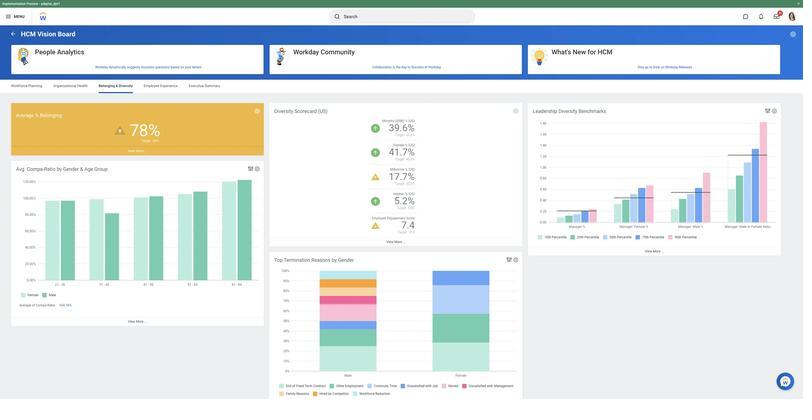Task type: locate. For each thing, give the bounding box(es) containing it.
1 vertical spatial ratio
[[47, 304, 55, 308]]

target up millennial
[[395, 158, 405, 161]]

health
[[77, 84, 88, 88]]

configure and view chart data image
[[765, 108, 772, 114], [506, 257, 513, 263]]

1 horizontal spatial belonging
[[99, 84, 115, 88]]

benchmarks
[[579, 108, 607, 114]]

is
[[393, 65, 395, 69]]

view more ... inside diversity scorecard (us) "element"
[[387, 240, 406, 244]]

compa- right avg.
[[27, 166, 44, 172]]

0 vertical spatial configure and view chart data image
[[765, 108, 772, 114]]

hcm right for
[[598, 48, 613, 56]]

1 40.0% from the top
[[406, 133, 415, 137]]

at
[[425, 65, 428, 69]]

(us) right female
[[409, 144, 415, 147]]

1 horizontal spatial by
[[332, 257, 337, 263]]

target inside 7.4 target 10.0
[[398, 231, 407, 234]]

& left the age
[[80, 166, 83, 172]]

40.0% inside 39.6% target 40.0%
[[406, 133, 415, 137]]

2 on from the left
[[661, 65, 665, 69]]

0 horizontal spatial belonging
[[40, 113, 62, 118]]

5.0%
[[408, 206, 415, 210]]

104.74% button
[[59, 303, 73, 308]]

up good image
[[371, 124, 380, 133], [371, 148, 380, 157]]

target up veteran
[[395, 182, 405, 186]]

to right key
[[408, 65, 411, 69]]

7.4
[[402, 220, 415, 231]]

2 up good image from the top
[[371, 148, 380, 157]]

view more ... link
[[11, 146, 264, 156], [269, 237, 523, 247], [528, 247, 781, 256], [11, 317, 264, 326]]

% for 5.2%
[[405, 192, 408, 196]]

more inside avg. compa-ratio by gender & age group element
[[136, 320, 144, 324]]

previous page image
[[10, 30, 17, 37]]

stay up to date on workday releases link
[[528, 63, 781, 71]]

%
[[35, 113, 39, 118], [405, 119, 408, 123], [405, 144, 408, 147], [405, 168, 408, 172], [405, 192, 408, 196]]

gender left the age
[[63, 166, 79, 172]]

view more ... inside avg. compa-ratio by gender & age group element
[[128, 320, 147, 324]]

85%
[[153, 139, 159, 143]]

target left 5.0%
[[397, 206, 407, 210]]

... for diversity scorecard (us)
[[403, 240, 406, 244]]

menu button
[[0, 8, 32, 25]]

1 vertical spatial configure and view chart data image
[[506, 257, 513, 263]]

target
[[395, 133, 405, 137], [141, 139, 151, 143], [395, 158, 405, 161], [395, 182, 405, 186], [397, 206, 407, 210], [398, 231, 407, 234]]

& down dynamically
[[116, 84, 118, 88]]

1 to from the left
[[408, 65, 411, 69]]

belonging
[[99, 84, 115, 88], [40, 113, 62, 118]]

up warning image
[[115, 126, 126, 135]]

(us)
[[318, 108, 328, 114], [409, 119, 415, 123], [409, 144, 415, 147], [409, 168, 415, 172], [409, 192, 415, 196]]

tab list containing workforce planning
[[6, 80, 798, 93]]

view inside diversity scorecard (us) "element"
[[387, 240, 394, 244]]

1 horizontal spatial on
[[661, 65, 665, 69]]

target up female
[[395, 133, 405, 137]]

1 vertical spatial by
[[332, 257, 337, 263]]

date
[[654, 65, 660, 69]]

configure and view chart data image inside leadership diversity benchmarks element
[[765, 108, 772, 114]]

diversity down suggests
[[119, 84, 133, 88]]

1 vertical spatial belonging
[[40, 113, 62, 118]]

view for avg. compa-ratio by gender & age group
[[128, 320, 135, 324]]

view more ... for avg. compa-ratio by gender & age group
[[128, 320, 147, 324]]

view more ... for diversity scorecard (us)
[[387, 240, 406, 244]]

workday
[[293, 48, 319, 56], [95, 65, 108, 69], [429, 65, 441, 69], [666, 65, 678, 69]]

tab list inside 78% main content
[[6, 80, 798, 93]]

by for reasons
[[332, 257, 337, 263]]

(us) for 41.7%
[[409, 144, 415, 147]]

0 vertical spatial 40.0%
[[406, 133, 415, 137]]

employee for employee experience
[[144, 84, 159, 88]]

configure and view chart data image for top termination reasons by gender
[[506, 257, 513, 263]]

up good image left 39.6%
[[371, 124, 380, 133]]

10.0
[[409, 231, 415, 234]]

average
[[16, 113, 34, 118], [19, 304, 31, 308]]

workday inside button
[[293, 48, 319, 56]]

1 vertical spatial 40.0%
[[406, 158, 415, 161]]

workday community button
[[270, 45, 522, 66]]

1 up good image from the top
[[371, 124, 380, 133]]

by for ratio
[[57, 166, 62, 172]]

... inside diversity scorecard (us) "element"
[[403, 240, 406, 244]]

40.0% for 41.7%
[[406, 158, 415, 161]]

view inside leadership diversity benchmarks element
[[645, 250, 652, 254]]

(us) down "20.0%"
[[409, 192, 415, 196]]

employee left experience
[[144, 84, 159, 88]]

1 vertical spatial &
[[80, 166, 83, 172]]

avg. compa-ratio by gender & age group
[[16, 166, 108, 172]]

1 vertical spatial hcm
[[598, 48, 613, 56]]

1 horizontal spatial employee
[[372, 216, 386, 220]]

notifications large image
[[759, 14, 764, 19]]

40.0% up millennial % (us)
[[406, 158, 415, 161]]

0 horizontal spatial on
[[180, 65, 184, 69]]

hcm
[[21, 30, 36, 38], [598, 48, 613, 56]]

0 vertical spatial ratio
[[44, 166, 56, 172]]

diversity right leadership
[[559, 108, 578, 114]]

to right up
[[650, 65, 653, 69]]

78%
[[130, 121, 160, 140]]

adeptai_dpt1
[[41, 2, 60, 6]]

inbox large image
[[774, 14, 780, 19]]

diversity scorecard (us)
[[274, 108, 328, 114]]

up good image up up warning icon on the left top of the page
[[371, 148, 380, 157]]

diversity scorecard (us) element
[[269, 103, 523, 247]]

... inside leadership diversity benchmarks element
[[662, 250, 664, 254]]

veteran
[[393, 192, 405, 196]]

1 vertical spatial employee
[[372, 216, 386, 220]]

up
[[645, 65, 649, 69]]

40.0% up female % (us)
[[406, 133, 415, 137]]

0 horizontal spatial configure and view chart data image
[[506, 257, 513, 263]]

view more ...
[[128, 149, 147, 153], [387, 240, 406, 244], [645, 250, 664, 254], [128, 320, 147, 324]]

average % belonging
[[16, 113, 62, 118]]

0 horizontal spatial gender
[[63, 166, 79, 172]]

1 vertical spatial gender
[[338, 257, 354, 263]]

1 horizontal spatial to
[[650, 65, 653, 69]]

more for leadership diversity benchmarks
[[653, 250, 661, 254]]

... for avg. compa-ratio by gender & age group
[[144, 320, 147, 324]]

target inside the 41.7% target 40.0%
[[395, 158, 405, 161]]

more for diversity scorecard (us)
[[395, 240, 402, 244]]

gender for ratio
[[63, 166, 79, 172]]

by
[[57, 166, 62, 172], [332, 257, 337, 263]]

configure image
[[254, 108, 260, 114]]

target inside 39.6% target 40.0%
[[395, 133, 405, 137]]

millennial
[[390, 168, 405, 172]]

hcm inside what's new for hcm "button"
[[598, 48, 613, 56]]

(us) up "20.0%"
[[409, 168, 415, 172]]

0 vertical spatial &
[[116, 84, 118, 88]]

0 horizontal spatial to
[[408, 65, 411, 69]]

41.7% target 40.0%
[[389, 147, 415, 161]]

0 vertical spatial belonging
[[99, 84, 115, 88]]

collaboration is the key to success at workday
[[372, 65, 441, 69]]

0 vertical spatial by
[[57, 166, 62, 172]]

view more ... link for avg. compa-ratio by gender & age group
[[11, 317, 264, 326]]

compa- right of on the left bottom of page
[[36, 304, 47, 308]]

& inside tab list
[[116, 84, 118, 88]]

vision
[[37, 30, 56, 38]]

employee experience
[[144, 84, 178, 88]]

hcm right previous page icon
[[21, 30, 36, 38]]

view
[[128, 149, 135, 153], [387, 240, 394, 244], [645, 250, 652, 254], [128, 320, 135, 324]]

gender right reasons
[[338, 257, 354, 263]]

(us) right scorecard
[[318, 108, 328, 114]]

on right date
[[661, 65, 665, 69]]

0 vertical spatial employee
[[144, 84, 159, 88]]

40.0% inside the 41.7% target 40.0%
[[406, 158, 415, 161]]

1 horizontal spatial gender
[[338, 257, 354, 263]]

workday community
[[293, 48, 355, 56]]

veteran % (us)
[[393, 192, 415, 196]]

more inside leadership diversity benchmarks element
[[653, 250, 661, 254]]

0 vertical spatial compa-
[[27, 166, 44, 172]]

17.7% target 20.0%
[[389, 171, 415, 186]]

configure diversity scorecard (us) image
[[513, 108, 519, 114]]

experience
[[160, 84, 178, 88]]

0 vertical spatial average
[[16, 113, 34, 118]]

target left 10.0
[[398, 231, 407, 234]]

key
[[402, 65, 407, 69]]

0 horizontal spatial &
[[80, 166, 83, 172]]

workday dynamically suggests business questions based on your tenant link
[[11, 63, 264, 71]]

1 vertical spatial average
[[19, 304, 31, 308]]

people analytics button
[[11, 45, 264, 66]]

0 horizontal spatial by
[[57, 166, 62, 172]]

stay
[[638, 65, 644, 69]]

up good image
[[371, 197, 380, 206]]

... inside avg. compa-ratio by gender & age group element
[[144, 320, 147, 324]]

view more ... for leadership diversity benchmarks
[[645, 250, 664, 254]]

on left your at the left of page
[[180, 65, 184, 69]]

2 40.0% from the top
[[406, 158, 415, 161]]

more inside diversity scorecard (us) "element"
[[395, 240, 402, 244]]

employee up down warning "image"
[[372, 216, 386, 220]]

employee for employee engagement score
[[372, 216, 386, 220]]

target inside 5.2% target 5.0%
[[397, 206, 407, 210]]

releases
[[679, 65, 693, 69]]

average inside avg. compa-ratio by gender & age group element
[[19, 304, 31, 308]]

of
[[32, 304, 35, 308]]

view inside avg. compa-ratio by gender & age group element
[[128, 320, 135, 324]]

1 horizontal spatial configure and view chart data image
[[765, 108, 772, 114]]

view more ... inside leadership diversity benchmarks element
[[645, 250, 664, 254]]

success
[[412, 65, 424, 69]]

termination
[[284, 257, 310, 263]]

(us) for 5.2%
[[409, 192, 415, 196]]

0 horizontal spatial hcm
[[21, 30, 36, 38]]

female % (us)
[[394, 144, 415, 147]]

engagement
[[387, 216, 406, 220]]

target inside 78% target 85%
[[141, 139, 151, 143]]

tab list
[[6, 80, 798, 93]]

0 vertical spatial gender
[[63, 166, 79, 172]]

menu banner
[[0, 0, 804, 25]]

top termination reasons by gender
[[274, 257, 354, 263]]

40.0%
[[406, 133, 415, 137], [406, 158, 415, 161]]

5.2%
[[395, 195, 415, 207]]

1 horizontal spatial diversity
[[274, 108, 293, 114]]

1 horizontal spatial &
[[116, 84, 118, 88]]

diversity left scorecard
[[274, 108, 293, 114]]

employee
[[144, 84, 159, 88], [372, 216, 386, 220]]

diversity
[[119, 84, 133, 88], [274, 108, 293, 114], [559, 108, 578, 114]]

view more ... link for diversity scorecard (us)
[[269, 237, 523, 247]]

avg.
[[16, 166, 26, 172]]

0 vertical spatial up good image
[[371, 124, 380, 133]]

1 vertical spatial up good image
[[371, 148, 380, 157]]

up good image for 39.6%
[[371, 124, 380, 133]]

configure and view chart data image left configure leadership diversity benchmarks image
[[765, 108, 772, 114]]

1 horizontal spatial hcm
[[598, 48, 613, 56]]

target for 39.6%
[[395, 133, 405, 137]]

employee engagement score
[[372, 216, 415, 220]]

analytics
[[57, 48, 84, 56]]

target inside the 17.7% target 20.0%
[[395, 182, 405, 186]]

target left 85%
[[141, 139, 151, 143]]

dynamically
[[109, 65, 126, 69]]

collaboration is the key to success at workday link
[[270, 63, 522, 71]]

on
[[180, 65, 184, 69], [661, 65, 665, 69]]

employee inside diversity scorecard (us) "element"
[[372, 216, 386, 220]]

(urm)
[[395, 119, 405, 123]]

0 horizontal spatial employee
[[144, 84, 159, 88]]

configure and view chart data image left configure top termination reasons by gender icon
[[506, 257, 513, 263]]



Task type: vqa. For each thing, say whether or not it's contained in the screenshot.
the rightmost 2023
no



Task type: describe. For each thing, give the bounding box(es) containing it.
collaboration
[[372, 65, 392, 69]]

target for 7.4
[[398, 231, 407, 234]]

top
[[274, 257, 283, 263]]

score
[[407, 216, 415, 220]]

configure and view chart data image
[[247, 166, 254, 172]]

close environment banner image
[[797, 2, 801, 5]]

configure avg. compa-ratio by gender & age group image
[[254, 166, 260, 172]]

configure this page image
[[790, 31, 797, 38]]

search image
[[334, 13, 341, 20]]

41.7%
[[389, 147, 415, 158]]

1 vertical spatial compa-
[[36, 304, 47, 308]]

reasons
[[312, 257, 331, 263]]

planning
[[28, 84, 42, 88]]

for
[[588, 48, 596, 56]]

summary
[[205, 84, 220, 88]]

new
[[573, 48, 586, 56]]

hcm vision board
[[21, 30, 75, 38]]

workforce
[[11, 84, 27, 88]]

view for diversity scorecard (us)
[[387, 240, 394, 244]]

39.6% target 40.0%
[[389, 123, 415, 137]]

profile logan mcneil image
[[788, 12, 797, 22]]

board
[[58, 30, 75, 38]]

organizational
[[53, 84, 76, 88]]

30 button
[[771, 10, 783, 23]]

-
[[39, 2, 40, 6]]

diversity inside "element"
[[274, 108, 293, 114]]

female
[[394, 144, 405, 147]]

executive summary
[[189, 84, 220, 88]]

minority (urm) % (us)
[[382, 119, 415, 123]]

5.2% target 5.0%
[[395, 195, 415, 210]]

questions
[[155, 65, 170, 69]]

target for 78%
[[141, 139, 151, 143]]

stay up to date on workday releases
[[638, 65, 693, 69]]

down warning image
[[371, 223, 380, 229]]

organizational health
[[53, 84, 88, 88]]

people analytics
[[35, 48, 84, 56]]

20.0%
[[406, 182, 415, 186]]

view more ... link for leadership diversity benchmarks
[[528, 247, 781, 256]]

target for 41.7%
[[395, 158, 405, 161]]

menu
[[14, 14, 25, 19]]

% for 41.7%
[[405, 144, 408, 147]]

leadership diversity benchmarks element
[[528, 103, 781, 256]]

business
[[141, 65, 155, 69]]

2 horizontal spatial diversity
[[559, 108, 578, 114]]

gender for reasons
[[338, 257, 354, 263]]

tenant
[[192, 65, 202, 69]]

your
[[185, 65, 191, 69]]

workday dynamically suggests business questions based on your tenant
[[95, 65, 202, 69]]

based
[[171, 65, 180, 69]]

justify image
[[5, 13, 12, 20]]

community
[[321, 48, 355, 56]]

preview
[[26, 2, 38, 6]]

2 to from the left
[[650, 65, 653, 69]]

39.6%
[[389, 123, 415, 134]]

78% target 85%
[[130, 121, 160, 143]]

executive
[[189, 84, 204, 88]]

78% main content
[[0, 25, 804, 399]]

% for 17.7%
[[405, 168, 408, 172]]

age
[[84, 166, 93, 172]]

... for leadership diversity benchmarks
[[662, 250, 664, 254]]

what's
[[552, 48, 571, 56]]

avg. compa-ratio by gender & age group element
[[11, 161, 264, 326]]

average for average % belonging
[[16, 113, 34, 118]]

(us) for 17.7%
[[409, 168, 415, 172]]

configure leadership diversity benchmarks image
[[772, 108, 778, 114]]

view for leadership diversity benchmarks
[[645, 250, 652, 254]]

target for 17.7%
[[395, 182, 405, 186]]

belonging inside tab list
[[99, 84, 115, 88]]

up good image for 41.7%
[[371, 148, 380, 157]]

configure and view chart data image for leadership diversity benchmarks
[[765, 108, 772, 114]]

the
[[396, 65, 401, 69]]

(us) right "(urm)"
[[409, 119, 415, 123]]

up warning image
[[371, 174, 380, 181]]

leadership diversity benchmarks
[[533, 108, 607, 114]]

millennial % (us)
[[390, 168, 415, 172]]

implementation preview -   adeptai_dpt1
[[2, 2, 60, 6]]

7.4 target 10.0
[[398, 220, 415, 234]]

30
[[779, 12, 782, 15]]

people
[[35, 48, 56, 56]]

configure top termination reasons by gender image
[[513, 257, 519, 263]]

17.7%
[[389, 171, 415, 182]]

1 on from the left
[[180, 65, 184, 69]]

more for avg. compa-ratio by gender & age group
[[136, 320, 144, 324]]

what's new for hcm button
[[528, 45, 781, 66]]

104.74%
[[59, 304, 72, 308]]

group
[[94, 166, 108, 172]]

suggests
[[127, 65, 141, 69]]

average for average of compa-ratio
[[19, 304, 31, 308]]

40.0% for 39.6%
[[406, 133, 415, 137]]

implementation
[[2, 2, 26, 6]]

top termination reasons by gender element
[[269, 252, 523, 399]]

target for 5.2%
[[397, 206, 407, 210]]

what's new for hcm
[[552, 48, 613, 56]]

0 vertical spatial hcm
[[21, 30, 36, 38]]

Search Workday  search field
[[344, 10, 464, 23]]

belonging & diversity
[[99, 84, 133, 88]]

minority
[[382, 119, 394, 123]]

workforce planning
[[11, 84, 42, 88]]

leadership
[[533, 108, 558, 114]]

scorecard
[[295, 108, 317, 114]]

0 horizontal spatial diversity
[[119, 84, 133, 88]]



